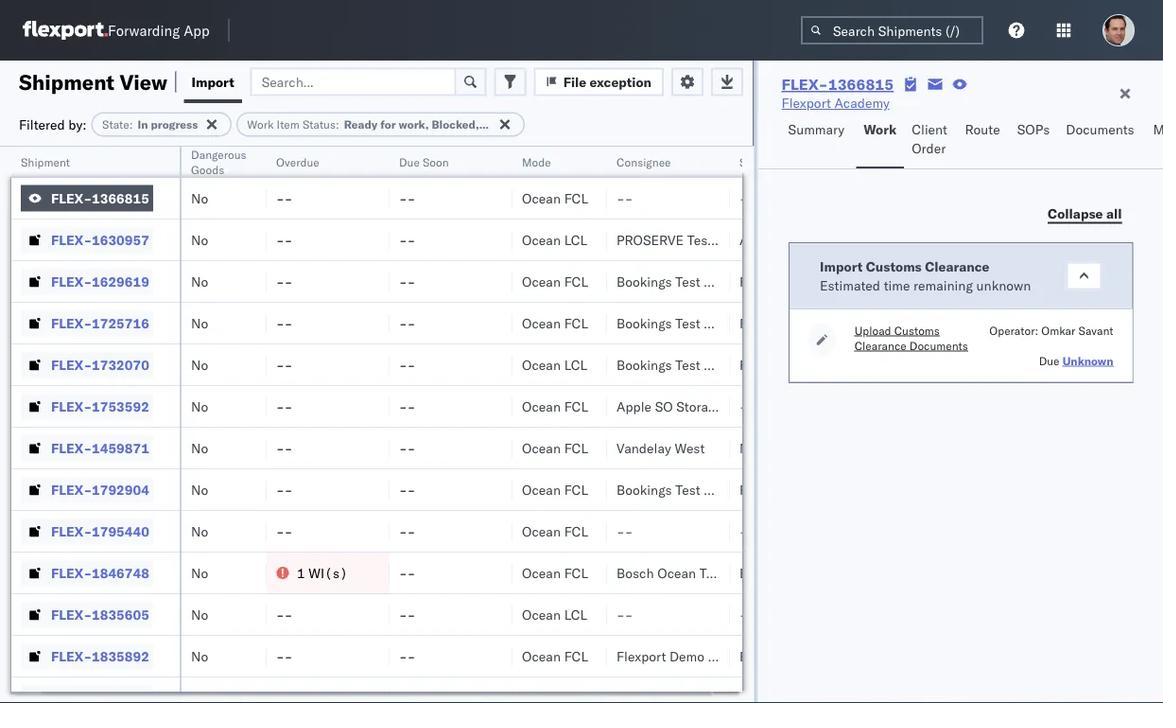 Task type: describe. For each thing, give the bounding box(es) containing it.
flex-1792904
[[51, 481, 149, 498]]

route button
[[958, 113, 1010, 168]]

item
[[277, 117, 300, 132]]

flex-1835892 button
[[21, 643, 153, 669]]

flex-1795440
[[51, 523, 149, 539]]

dangerous
[[191, 147, 247, 161]]

filtered by:
[[19, 116, 87, 132]]

1459871
[[92, 440, 149, 456]]

1629619
[[92, 273, 149, 290]]

co. for flex-1732070
[[881, 356, 900, 373]]

1753592
[[92, 398, 149, 414]]

flexport for flex-1732070
[[740, 356, 789, 373]]

by:
[[68, 116, 87, 132]]

collapse
[[1048, 205, 1103, 221]]

bookings for flex-1725716
[[617, 315, 672, 331]]

filtered
[[19, 116, 65, 132]]

bookings for flex-1629619
[[617, 273, 672, 290]]

new
[[740, 440, 766, 456]]

flex- for flex-1846748 button
[[51, 564, 92, 581]]

ocean for 1835605
[[522, 606, 561, 623]]

forwarding app
[[108, 21, 210, 39]]

ready
[[344, 117, 378, 132]]

route
[[966, 121, 1001, 138]]

upload
[[855, 323, 891, 337]]

work,
[[399, 117, 429, 132]]

ocean fcl for flex-1629619
[[522, 273, 589, 290]]

shipper for flex-1732070
[[831, 356, 878, 373]]

1 bosch ocean test from the left
[[617, 564, 725, 581]]

no for flex-1795440
[[191, 523, 208, 539]]

client order
[[912, 121, 948, 157]]

flexport for flex-1792904
[[740, 481, 789, 498]]

flex-1792904 button
[[21, 476, 153, 503]]

no for flex-1725716
[[191, 315, 208, 331]]

flexport inside flexport academy link
[[782, 95, 832, 111]]

shipment for shipment
[[21, 155, 70, 169]]

flex-1753592 button
[[21, 393, 153, 420]]

resize handle column header for mode
[[585, 147, 607, 703]]

lcl for proserve
[[565, 231, 588, 248]]

flex- for flex-1725716 button
[[51, 315, 92, 331]]

flex-1846748
[[51, 564, 149, 581]]

overdue
[[276, 155, 320, 169]]

due for due soon
[[399, 155, 420, 169]]

upload customs clearance documents
[[855, 323, 968, 352]]

flexport demo shipper co. for 1629619
[[740, 273, 900, 290]]

fcl for flex-1629619
[[565, 273, 589, 290]]

no for flex-1629619
[[191, 273, 208, 290]]

blocked,
[[432, 117, 479, 132]]

flex-1366815 inside button
[[51, 190, 149, 206]]

upload customs clearance documents button
[[855, 323, 990, 353]]

1 wi(s)
[[297, 564, 348, 581]]

documents button
[[1059, 113, 1146, 168]]

ocean fcl for flex-1459871
[[522, 440, 589, 456]]

flex-1835892
[[51, 648, 149, 664]]

supply
[[796, 231, 837, 248]]

shipper name button
[[730, 150, 835, 169]]

flex-1629619
[[51, 273, 149, 290]]

flex- for flex-1732070 button
[[51, 356, 92, 373]]

savant
[[1079, 323, 1114, 337]]

import customs clearance estimated time remaining unknown
[[820, 258, 1031, 293]]

ocean fcl for flex-1753592
[[522, 398, 589, 414]]

collapse all button
[[1037, 200, 1134, 228]]

dangerous goods
[[191, 147, 247, 176]]

1 horizontal spatial documents
[[1067, 121, 1135, 138]]

lcl for -
[[565, 606, 588, 623]]

clearance for upload customs clearance documents
[[855, 338, 907, 352]]

not
[[757, 398, 783, 414]]

flexport academy
[[782, 95, 890, 111]]

import for import customs clearance estimated time remaining unknown
[[820, 258, 863, 274]]

1 horizontal spatial 1366815
[[829, 75, 894, 94]]

proserve
[[617, 231, 684, 248]]

no for flex-1835892
[[191, 648, 208, 664]]

dangerous goods button
[[182, 143, 260, 177]]

flex-1459871
[[51, 440, 149, 456]]

import for import
[[192, 73, 234, 90]]

goods
[[191, 162, 224, 176]]

state : in progress
[[102, 117, 198, 132]]

due soon
[[399, 155, 449, 169]]

bookings test consignee for flex-1629619
[[617, 273, 768, 290]]

flex- for flex-1835892 button
[[51, 648, 92, 664]]

1
[[297, 564, 305, 581]]

fcl for flex-1366815
[[565, 190, 589, 206]]

ocean for 1846748
[[522, 564, 561, 581]]

4 resize handle column header from the left
[[490, 147, 513, 703]]

flex-1846748 button
[[21, 560, 153, 586]]

wi(s)
[[309, 564, 348, 581]]

collapse all
[[1048, 205, 1122, 221]]

work item status : ready for work, blocked, in progress
[[247, 117, 543, 132]]

flexport demo shipper co. for 1725716
[[740, 315, 900, 331]]

flex-1725716
[[51, 315, 149, 331]]

Search Shipments (/) text field
[[801, 16, 984, 44]]

work for work
[[864, 121, 897, 138]]

flexport academy link
[[782, 94, 890, 113]]

ocean for 1629619
[[522, 273, 561, 290]]

fcl for flex-1753592
[[565, 398, 589, 414]]

unknown button
[[1063, 353, 1114, 368]]

operator:
[[990, 323, 1039, 337]]

no for flex-1792904
[[191, 481, 208, 498]]

co. for flex-1792904
[[881, 481, 900, 498]]

flex-1732070
[[51, 356, 149, 373]]

Search... text field
[[250, 68, 457, 96]]

1725716
[[92, 315, 149, 331]]

1 : from the left
[[129, 117, 133, 132]]

ocean for 1366815
[[522, 190, 561, 206]]

fcl for flex-1725716
[[565, 315, 589, 331]]

shipment button
[[11, 150, 161, 169]]

ocean for 1630957
[[522, 231, 561, 248]]

fcl for flex-1459871
[[565, 440, 589, 456]]

bookings test consignee for flex-1732070
[[617, 356, 768, 373]]

entity
[[798, 440, 834, 456]]

estimated
[[820, 277, 880, 293]]

shipment view
[[19, 69, 167, 95]]

consignee for flex-1792904
[[704, 481, 768, 498]]

ocean for 1725716
[[522, 315, 561, 331]]

ocean fcl for flex-1795440
[[522, 523, 589, 539]]

due unknown
[[1039, 353, 1114, 368]]

west
[[675, 440, 705, 456]]

soon
[[423, 155, 449, 169]]

ocean lcl for --
[[522, 606, 588, 623]]

no for flex-1835605
[[191, 606, 208, 623]]

vandelay
[[617, 440, 672, 456]]

co. for flex-1629619
[[881, 273, 900, 290]]

ocean fcl for flex-1792904
[[522, 481, 589, 498]]

no for flex-1630957
[[191, 231, 208, 248]]

app
[[184, 21, 210, 39]]

time
[[884, 277, 910, 293]]

flex-1629619 button
[[21, 268, 153, 295]]



Task type: locate. For each thing, give the bounding box(es) containing it.
flex- inside flex-1835892 button
[[51, 648, 92, 664]]

documents inside upload customs clearance documents
[[910, 338, 968, 352]]

1 horizontal spatial :
[[336, 117, 339, 132]]

1366815
[[829, 75, 894, 94], [92, 190, 149, 206]]

3 resize handle column header from the left
[[367, 147, 390, 703]]

demo for 1732070
[[793, 356, 828, 373]]

flex- inside flex-1795440 button
[[51, 523, 92, 539]]

flex- inside flex-1725716 button
[[51, 315, 92, 331]]

0 horizontal spatial clearance
[[855, 338, 907, 352]]

new test entity 2
[[740, 440, 845, 456]]

1 vertical spatial shipment
[[21, 155, 70, 169]]

1 horizontal spatial bosch ocean test
[[740, 564, 848, 581]]

no for flex-1459871
[[191, 440, 208, 456]]

1 horizontal spatial import
[[820, 258, 863, 274]]

academy
[[835, 95, 890, 111]]

0 horizontal spatial work
[[247, 117, 274, 132]]

flex- down "flex-1753592" button
[[51, 440, 92, 456]]

2 progress from the left
[[496, 117, 543, 132]]

1 vertical spatial flex-1366815
[[51, 190, 149, 206]]

ocean lcl for proserve test account
[[522, 231, 588, 248]]

unknown
[[976, 277, 1031, 293]]

10 no from the top
[[191, 564, 208, 581]]

5 no from the top
[[191, 356, 208, 373]]

shipper for flex-1792904
[[831, 481, 878, 498]]

6 no from the top
[[191, 398, 208, 414]]

flex- down flex-1732070 button
[[51, 398, 92, 414]]

flexport demo shipper co. for 1732070
[[740, 356, 900, 373]]

flex-1459871 button
[[21, 435, 153, 461]]

flex- inside flex-1366815 button
[[51, 190, 92, 206]]

1 vertical spatial customs
[[894, 323, 940, 337]]

flex- for flex-1629619 button
[[51, 273, 92, 290]]

flex- for flex-1792904 button
[[51, 481, 92, 498]]

client order button
[[905, 113, 958, 168]]

ocean fcl for flex-1835892
[[522, 648, 589, 664]]

shipper for flex-1629619
[[831, 273, 878, 290]]

work button
[[857, 113, 905, 168]]

demo for 1725716
[[793, 315, 828, 331]]

fcl for flex-1846748
[[565, 564, 589, 581]]

5 fcl from the top
[[565, 440, 589, 456]]

0 horizontal spatial progress
[[151, 117, 198, 132]]

shipper inside shipper name button
[[740, 155, 780, 169]]

flex- down flex-1846748 button
[[51, 606, 92, 623]]

2 ocean lcl from the top
[[522, 356, 588, 373]]

1 fcl from the top
[[565, 190, 589, 206]]

ocean fcl for flex-1725716
[[522, 315, 589, 331]]

1366815 inside button
[[92, 190, 149, 206]]

flex- down flex-1792904 button
[[51, 523, 92, 539]]

flex-1630957
[[51, 231, 149, 248]]

flex- down flex-1630957 button
[[51, 273, 92, 290]]

remaining
[[914, 277, 973, 293]]

8 fcl from the top
[[565, 564, 589, 581]]

flex- for flex-1366815 button
[[51, 190, 92, 206]]

flex- for flex-1835605 button
[[51, 606, 92, 623]]

1 progress from the left
[[151, 117, 198, 132]]

0 vertical spatial lcl
[[565, 231, 588, 248]]

flex- inside flex-1835605 button
[[51, 606, 92, 623]]

import inside button
[[192, 73, 234, 90]]

3 ocean lcl from the top
[[522, 606, 588, 623]]

due down operator: omkar savant
[[1039, 353, 1060, 368]]

import up estimated
[[820, 258, 863, 274]]

0 horizontal spatial flex-1366815
[[51, 190, 149, 206]]

flex- down flex-1725716 button
[[51, 356, 92, 373]]

2 fcl from the top
[[565, 273, 589, 290]]

no for flex-1366815
[[191, 190, 208, 206]]

clearance
[[925, 258, 990, 274], [855, 338, 907, 352]]

lcl
[[565, 231, 588, 248], [565, 356, 588, 373], [565, 606, 588, 623]]

clearance for import customs clearance estimated time remaining unknown
[[925, 258, 990, 274]]

9 no from the top
[[191, 523, 208, 539]]

consignee inside button
[[617, 155, 671, 169]]

bookings test consignee for flex-1792904
[[617, 481, 768, 498]]

flex-1732070 button
[[21, 352, 153, 378]]

in right state
[[138, 117, 148, 132]]

1846748
[[92, 564, 149, 581]]

flex- down "flex-1459871" button
[[51, 481, 92, 498]]

flex- down flex-1795440 button
[[51, 564, 92, 581]]

due
[[399, 155, 420, 169], [1039, 353, 1060, 368]]

0 vertical spatial shipment
[[19, 69, 115, 95]]

exception
[[590, 73, 652, 90]]

4 fcl from the top
[[565, 398, 589, 414]]

flex-1795440 button
[[21, 518, 153, 545]]

0 vertical spatial documents
[[1067, 121, 1135, 138]]

customs inside upload customs clearance documents
[[894, 323, 940, 337]]

apple so storage (do not use)
[[617, 398, 821, 414]]

consignee button
[[607, 150, 712, 169]]

progress up mode
[[496, 117, 543, 132]]

forwarding
[[108, 21, 180, 39]]

flex-1366815 down shipment button
[[51, 190, 149, 206]]

1366815 up "academy"
[[829, 75, 894, 94]]

2 bosch from the left
[[740, 564, 777, 581]]

clearance inside import customs clearance estimated time remaining unknown
[[925, 258, 990, 274]]

mode button
[[513, 150, 589, 169]]

customs up time
[[866, 258, 922, 274]]

bookings test consignee for flex-1725716
[[617, 315, 768, 331]]

1 resize handle column header from the left
[[157, 147, 180, 703]]

flex-1835605
[[51, 606, 149, 623]]

9 fcl from the top
[[565, 648, 589, 664]]

import inside import customs clearance estimated time remaining unknown
[[820, 258, 863, 274]]

status
[[303, 117, 336, 132]]

customs inside import customs clearance estimated time remaining unknown
[[866, 258, 922, 274]]

flex-1366815 up flexport academy at the right
[[782, 75, 894, 94]]

ocean for 1753592
[[522, 398, 561, 414]]

3 ocean fcl from the top
[[522, 315, 589, 331]]

fcl for flex-1835892
[[565, 648, 589, 664]]

flex-1725716 button
[[21, 310, 153, 336]]

1 vertical spatial import
[[820, 258, 863, 274]]

ocean lcl
[[522, 231, 588, 248], [522, 356, 588, 373], [522, 606, 588, 623]]

flex- down flex-1835605 button
[[51, 648, 92, 664]]

shipment down the filtered
[[21, 155, 70, 169]]

0 horizontal spatial due
[[399, 155, 420, 169]]

0 vertical spatial clearance
[[925, 258, 990, 274]]

flexport demo shipper co. for 1792904
[[740, 481, 900, 498]]

no
[[191, 190, 208, 206], [191, 231, 208, 248], [191, 273, 208, 290], [191, 315, 208, 331], [191, 356, 208, 373], [191, 398, 208, 414], [191, 440, 208, 456], [191, 481, 208, 498], [191, 523, 208, 539], [191, 564, 208, 581], [191, 606, 208, 623], [191, 648, 208, 664]]

apple
[[617, 398, 652, 414]]

flexport. image
[[23, 21, 108, 40]]

ocean lcl for bookings test consignee
[[522, 356, 588, 373]]

consignee
[[617, 155, 671, 169], [704, 273, 768, 290], [704, 315, 768, 331], [704, 356, 768, 373], [704, 481, 768, 498], [827, 648, 891, 664]]

7 ocean fcl from the top
[[522, 523, 589, 539]]

work left item
[[247, 117, 274, 132]]

1 ocean lcl from the top
[[522, 231, 588, 248]]

2 vertical spatial lcl
[[565, 606, 588, 623]]

no for flex-1846748
[[191, 564, 208, 581]]

order
[[912, 140, 946, 157]]

0 horizontal spatial 1366815
[[92, 190, 149, 206]]

0 vertical spatial flex-1366815
[[782, 75, 894, 94]]

ocean
[[522, 190, 561, 206], [522, 231, 561, 248], [522, 273, 561, 290], [522, 315, 561, 331], [522, 356, 561, 373], [522, 398, 561, 414], [522, 440, 561, 456], [522, 481, 561, 498], [522, 523, 561, 539], [522, 564, 561, 581], [658, 564, 697, 581], [781, 564, 820, 581], [522, 606, 561, 623], [522, 648, 561, 664]]

all
[[1107, 205, 1122, 221]]

0 horizontal spatial :
[[129, 117, 133, 132]]

fcl for flex-1792904
[[565, 481, 589, 498]]

0 horizontal spatial bosch ocean test
[[617, 564, 725, 581]]

progress down view
[[151, 117, 198, 132]]

flex- for "flex-1459871" button
[[51, 440, 92, 456]]

12 no from the top
[[191, 648, 208, 664]]

flexport for flex-1725716
[[740, 315, 789, 331]]

2 vertical spatial ocean lcl
[[522, 606, 588, 623]]

consignee for flex-1732070
[[704, 356, 768, 373]]

work for work item status : ready for work, blocked, in progress
[[247, 117, 274, 132]]

-
[[276, 190, 285, 206], [284, 190, 293, 206], [399, 190, 408, 206], [408, 190, 416, 206], [617, 190, 625, 206], [625, 190, 633, 206], [740, 190, 748, 206], [748, 190, 756, 206], [276, 231, 285, 248], [284, 231, 293, 248], [399, 231, 408, 248], [408, 231, 416, 248], [276, 273, 285, 290], [284, 273, 293, 290], [399, 273, 408, 290], [408, 273, 416, 290], [276, 315, 285, 331], [284, 315, 293, 331], [399, 315, 408, 331], [408, 315, 416, 331], [276, 356, 285, 373], [284, 356, 293, 373], [399, 356, 408, 373], [408, 356, 416, 373], [276, 398, 285, 414], [284, 398, 293, 414], [399, 398, 408, 414], [408, 398, 416, 414], [740, 398, 748, 414], [748, 398, 756, 414], [276, 440, 285, 456], [284, 440, 293, 456], [399, 440, 408, 456], [408, 440, 416, 456], [276, 481, 285, 498], [284, 481, 293, 498], [399, 481, 408, 498], [408, 481, 416, 498], [276, 523, 285, 539], [284, 523, 293, 539], [399, 523, 408, 539], [408, 523, 416, 539], [617, 523, 625, 539], [625, 523, 633, 539], [740, 523, 748, 539], [748, 523, 756, 539], [399, 564, 408, 581], [408, 564, 416, 581], [276, 606, 285, 623], [284, 606, 293, 623], [399, 606, 408, 623], [408, 606, 416, 623], [617, 606, 625, 623], [625, 606, 633, 623], [740, 606, 748, 623], [748, 606, 756, 623], [276, 648, 285, 664], [284, 648, 293, 664], [399, 648, 408, 664], [408, 648, 416, 664]]

customs right upload
[[894, 323, 940, 337]]

documents right sops
[[1067, 121, 1135, 138]]

ocean for 1795440
[[522, 523, 561, 539]]

appcore supply ltd
[[740, 231, 860, 248]]

summary
[[789, 121, 845, 138]]

7 fcl from the top
[[565, 523, 589, 539]]

flex- down shipment button
[[51, 190, 92, 206]]

flex-1630957 button
[[21, 227, 153, 253]]

:
[[129, 117, 133, 132], [336, 117, 339, 132]]

0 horizontal spatial import
[[192, 73, 234, 90]]

sops button
[[1010, 113, 1059, 168]]

4 no from the top
[[191, 315, 208, 331]]

1630957
[[92, 231, 149, 248]]

1 vertical spatial 1366815
[[92, 190, 149, 206]]

due for due unknown
[[1039, 353, 1060, 368]]

file exception button
[[534, 68, 664, 96], [534, 68, 664, 96]]

11 no from the top
[[191, 606, 208, 623]]

customs for estimated
[[866, 258, 922, 274]]

0 horizontal spatial documents
[[910, 338, 968, 352]]

: left "ready"
[[336, 117, 339, 132]]

flex- inside flex-1792904 button
[[51, 481, 92, 498]]

0 vertical spatial import
[[192, 73, 234, 90]]

0 horizontal spatial in
[[138, 117, 148, 132]]

ocean fcl for flex-1846748
[[522, 564, 589, 581]]

1 horizontal spatial due
[[1039, 353, 1060, 368]]

1 horizontal spatial in
[[482, 117, 493, 132]]

co. for flex-1725716
[[881, 315, 900, 331]]

ocean for 1792904
[[522, 481, 561, 498]]

documents
[[1067, 121, 1135, 138], [910, 338, 968, 352]]

flex- down flex-1629619 button
[[51, 315, 92, 331]]

1 horizontal spatial progress
[[496, 117, 543, 132]]

file exception
[[564, 73, 652, 90]]

flex- inside flex-1846748 button
[[51, 564, 92, 581]]

2 bosch ocean test from the left
[[740, 564, 848, 581]]

9 ocean fcl from the top
[[522, 648, 589, 664]]

5 ocean fcl from the top
[[522, 440, 589, 456]]

3 lcl from the top
[[565, 606, 588, 623]]

8 no from the top
[[191, 481, 208, 498]]

flex- for flex-1795440 button
[[51, 523, 92, 539]]

1 vertical spatial lcl
[[565, 356, 588, 373]]

1795440
[[92, 523, 149, 539]]

import down app
[[192, 73, 234, 90]]

documents down the remaining in the top of the page
[[910, 338, 968, 352]]

1835892
[[92, 648, 149, 664]]

shipment
[[19, 69, 115, 95], [21, 155, 70, 169]]

vandelay west
[[617, 440, 705, 456]]

flex-
[[782, 75, 829, 94], [51, 190, 92, 206], [51, 231, 92, 248], [51, 273, 92, 290], [51, 315, 92, 331], [51, 356, 92, 373], [51, 398, 92, 414], [51, 440, 92, 456], [51, 481, 92, 498], [51, 523, 92, 539], [51, 564, 92, 581], [51, 606, 92, 623], [51, 648, 92, 664]]

flex-1753592
[[51, 398, 149, 414]]

bookings for flex-1792904
[[617, 481, 672, 498]]

in right blocked,
[[482, 117, 493, 132]]

no for flex-1732070
[[191, 356, 208, 373]]

(do
[[726, 398, 753, 414]]

6 ocean fcl from the top
[[522, 481, 589, 498]]

file
[[564, 73, 587, 90]]

customs for documents
[[894, 323, 940, 337]]

bookings for flex-1732070
[[617, 356, 672, 373]]

3 no from the top
[[191, 273, 208, 290]]

1366815 up 1630957
[[92, 190, 149, 206]]

0 horizontal spatial bosch
[[617, 564, 654, 581]]

2 resize handle column header from the left
[[244, 147, 267, 703]]

6 fcl from the top
[[565, 481, 589, 498]]

in
[[138, 117, 148, 132], [482, 117, 493, 132]]

clearance up the remaining in the top of the page
[[925, 258, 990, 274]]

work inside button
[[864, 121, 897, 138]]

demo for 1629619
[[793, 273, 828, 290]]

ocean fcl for flex-1366815
[[522, 190, 589, 206]]

shipment up 'by:'
[[19, 69, 115, 95]]

1 bosch from the left
[[617, 564, 654, 581]]

forwarding app link
[[23, 21, 210, 40]]

shipper name
[[740, 155, 813, 169]]

1 vertical spatial clearance
[[855, 338, 907, 352]]

clearance inside upload customs clearance documents
[[855, 338, 907, 352]]

1 horizontal spatial bosch
[[740, 564, 777, 581]]

1 vertical spatial due
[[1039, 353, 1060, 368]]

operator: omkar savant
[[990, 323, 1114, 337]]

resize handle column header
[[157, 147, 180, 703], [244, 147, 267, 703], [367, 147, 390, 703], [490, 147, 513, 703], [585, 147, 607, 703], [708, 147, 730, 703]]

fcl for flex-1795440
[[565, 523, 589, 539]]

due left soon
[[399, 155, 420, 169]]

flex- for "flex-1753592" button
[[51, 398, 92, 414]]

consignee for flex-1629619
[[704, 273, 768, 290]]

2 no from the top
[[191, 231, 208, 248]]

work
[[247, 117, 274, 132], [864, 121, 897, 138]]

1 in from the left
[[138, 117, 148, 132]]

flex- for flex-1630957 button
[[51, 231, 92, 248]]

flex- down flex-1366815 button
[[51, 231, 92, 248]]

mode
[[522, 155, 551, 169]]

1 horizontal spatial work
[[864, 121, 897, 138]]

1 horizontal spatial clearance
[[925, 258, 990, 274]]

2 in from the left
[[482, 117, 493, 132]]

1 ocean fcl from the top
[[522, 190, 589, 206]]

ocean for 1732070
[[522, 356, 561, 373]]

shipment for shipment view
[[19, 69, 115, 95]]

flexport for flex-1629619
[[740, 273, 789, 290]]

for
[[381, 117, 396, 132]]

: down view
[[129, 117, 133, 132]]

5 resize handle column header from the left
[[585, 147, 607, 703]]

so
[[655, 398, 673, 414]]

shipment inside button
[[21, 155, 70, 169]]

ocean for 1459871
[[522, 440, 561, 456]]

flexport demo shipper co.
[[740, 273, 900, 290], [740, 315, 900, 331], [740, 356, 900, 373], [740, 481, 900, 498], [617, 648, 777, 664]]

flex- inside flex-1630957 button
[[51, 231, 92, 248]]

flex- inside flex-1629619 button
[[51, 273, 92, 290]]

account
[[716, 231, 766, 248]]

3 fcl from the top
[[565, 315, 589, 331]]

consignee for flex-1725716
[[704, 315, 768, 331]]

0 vertical spatial 1366815
[[829, 75, 894, 94]]

work down "academy"
[[864, 121, 897, 138]]

demo for 1792904
[[793, 481, 828, 498]]

ocean for 1835892
[[522, 648, 561, 664]]

import button
[[184, 61, 242, 103]]

clearance down upload
[[855, 338, 907, 352]]

1792904
[[92, 481, 149, 498]]

1 vertical spatial ocean lcl
[[522, 356, 588, 373]]

1 lcl from the top
[[565, 231, 588, 248]]

2 lcl from the top
[[565, 356, 588, 373]]

flex- inside "flex-1753592" button
[[51, 398, 92, 414]]

1 no from the top
[[191, 190, 208, 206]]

flex- inside "flex-1459871" button
[[51, 440, 92, 456]]

lcl for bookings
[[565, 356, 588, 373]]

4 ocean fcl from the top
[[522, 398, 589, 414]]

--
[[276, 190, 293, 206], [399, 190, 416, 206], [617, 190, 633, 206], [740, 190, 756, 206], [276, 231, 293, 248], [399, 231, 416, 248], [276, 273, 293, 290], [399, 273, 416, 290], [276, 315, 293, 331], [399, 315, 416, 331], [276, 356, 293, 373], [399, 356, 416, 373], [276, 398, 293, 414], [399, 398, 416, 414], [740, 398, 756, 414], [276, 440, 293, 456], [399, 440, 416, 456], [276, 481, 293, 498], [399, 481, 416, 498], [276, 523, 293, 539], [399, 523, 416, 539], [617, 523, 633, 539], [740, 523, 756, 539], [399, 564, 416, 581], [276, 606, 293, 623], [399, 606, 416, 623], [617, 606, 633, 623], [740, 606, 756, 623], [276, 648, 293, 664], [399, 648, 416, 664]]

flex- inside flex-1732070 button
[[51, 356, 92, 373]]

8 ocean fcl from the top
[[522, 564, 589, 581]]

summary button
[[781, 113, 857, 168]]

2 : from the left
[[336, 117, 339, 132]]

omkar
[[1042, 323, 1076, 337]]

1 horizontal spatial flex-1366815
[[782, 75, 894, 94]]

ltd
[[841, 231, 860, 248]]

6 resize handle column header from the left
[[708, 147, 730, 703]]

flex-1366815 link
[[782, 75, 894, 94]]

bookings
[[617, 273, 672, 290], [617, 315, 672, 331], [617, 356, 672, 373], [617, 481, 672, 498], [740, 648, 795, 664]]

no for flex-1753592
[[191, 398, 208, 414]]

use)
[[787, 398, 821, 414]]

resize handle column header for dangerous goods
[[244, 147, 267, 703]]

shipper for flex-1725716
[[831, 315, 878, 331]]

resize handle column header for shipment
[[157, 147, 180, 703]]

0 vertical spatial ocean lcl
[[522, 231, 588, 248]]

0 vertical spatial due
[[399, 155, 420, 169]]

flex- up flexport academy at the right
[[782, 75, 829, 94]]

7 no from the top
[[191, 440, 208, 456]]

1 vertical spatial documents
[[910, 338, 968, 352]]

0 vertical spatial customs
[[866, 258, 922, 274]]

flex-1366815 button
[[21, 185, 153, 211]]

2 ocean fcl from the top
[[522, 273, 589, 290]]



Task type: vqa. For each thing, say whether or not it's contained in the screenshot.
topmost Document
no



